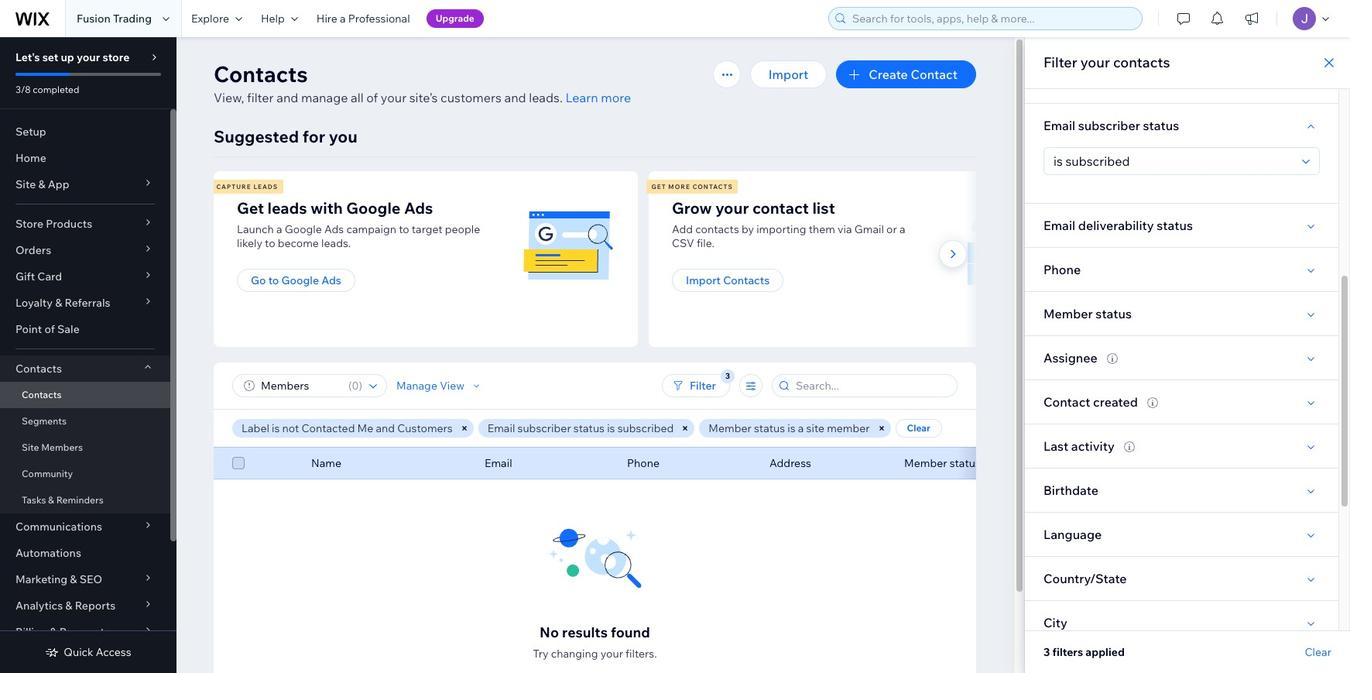 Task type: describe. For each thing, give the bounding box(es) containing it.
0 vertical spatial ads
[[404, 198, 433, 218]]

filter your contacts
[[1044, 53, 1171, 71]]

0
[[352, 379, 359, 393]]

2 horizontal spatial member
[[1044, 306, 1094, 321]]

become
[[278, 236, 319, 250]]

professional
[[348, 12, 410, 26]]

analytics & reports button
[[0, 593, 170, 619]]

loyalty & referrals button
[[0, 290, 170, 316]]

name
[[311, 456, 342, 470]]

app
[[48, 177, 69, 191]]

sidebar element
[[0, 37, 177, 673]]

store
[[15, 217, 43, 231]]

a right hire
[[340, 12, 346, 26]]

importing
[[757, 222, 807, 236]]

or
[[887, 222, 898, 236]]

Search for tools, apps, help & more... field
[[848, 8, 1138, 29]]

loyalty & referrals
[[15, 296, 110, 310]]

community
[[22, 468, 73, 479]]

target
[[412, 222, 443, 236]]

0 horizontal spatial and
[[277, 90, 299, 105]]

email for email subscriber status is subscribed
[[488, 421, 515, 435]]

orders button
[[0, 237, 170, 263]]

filter button
[[662, 374, 730, 397]]

customers
[[441, 90, 502, 105]]

1 vertical spatial ads
[[325, 222, 344, 236]]

with
[[311, 198, 343, 218]]

label is not contacted me and customers
[[242, 421, 453, 435]]

sale
[[57, 322, 80, 336]]

gift
[[15, 270, 35, 283]]

members
[[41, 442, 83, 453]]

no
[[540, 624, 559, 641]]

0 vertical spatial google
[[346, 198, 401, 218]]

manage
[[397, 379, 438, 393]]

0 vertical spatial phone
[[1044, 262, 1082, 277]]

email subscriber status is subscribed
[[488, 421, 674, 435]]

2 horizontal spatial and
[[505, 90, 526, 105]]

contacts inside grow your contact list add contacts by importing them via gmail or a csv file.
[[696, 222, 740, 236]]

leads
[[268, 198, 307, 218]]

reminders
[[56, 494, 104, 506]]

launch
[[237, 222, 274, 236]]

assignee
[[1044, 350, 1098, 366]]

site members
[[22, 442, 83, 453]]

email for email deliverability status
[[1044, 218, 1076, 233]]

get
[[652, 183, 667, 191]]

hire
[[317, 12, 338, 26]]

learn
[[566, 90, 598, 105]]

setup link
[[0, 119, 170, 145]]

1 vertical spatial contact
[[1044, 394, 1091, 410]]

communications button
[[0, 514, 170, 540]]

let's
[[15, 50, 40, 64]]

contacts inside button
[[724, 273, 770, 287]]

1 vertical spatial phone
[[627, 456, 660, 470]]

csv
[[672, 236, 695, 250]]

filters.
[[626, 647, 657, 661]]

leads. inside get leads with google ads launch a google ads campaign to target people likely to become leads.
[[321, 236, 351, 250]]

get
[[237, 198, 264, 218]]

contact
[[753, 198, 809, 218]]

clear for rightmost clear 'button'
[[1306, 645, 1332, 659]]

create contact
[[869, 67, 958, 82]]

1 horizontal spatial clear button
[[1306, 645, 1332, 659]]

segments link
[[0, 408, 170, 435]]

changing
[[551, 647, 598, 661]]

go to google ads button
[[237, 269, 355, 292]]

1 is from the left
[[272, 421, 280, 435]]

email for email subscriber status
[[1044, 118, 1076, 133]]

found
[[611, 624, 651, 641]]

grow your contact list add contacts by importing them via gmail or a csv file.
[[672, 198, 906, 250]]

payments
[[59, 625, 110, 639]]

store products button
[[0, 211, 170, 237]]

site for site & app
[[15, 177, 36, 191]]

ads inside button
[[322, 273, 341, 287]]

0 vertical spatial member status
[[1044, 306, 1132, 321]]

member
[[827, 421, 870, 435]]

your up the email subscriber status
[[1081, 53, 1111, 71]]

campaign
[[347, 222, 397, 236]]

import for import
[[769, 67, 809, 82]]

to inside button
[[268, 273, 279, 287]]

(
[[348, 379, 352, 393]]

manage
[[301, 90, 348, 105]]

& for loyalty
[[55, 296, 62, 310]]

filter for filter
[[690, 379, 716, 393]]

upgrade button
[[427, 9, 484, 28]]

them
[[809, 222, 836, 236]]

analytics & reports
[[15, 599, 116, 613]]

grow
[[672, 198, 712, 218]]

site
[[807, 421, 825, 435]]

orders
[[15, 243, 51, 257]]

by
[[742, 222, 754, 236]]

results
[[562, 624, 608, 641]]

1 vertical spatial google
[[285, 222, 322, 236]]

list
[[813, 198, 836, 218]]

1 vertical spatial member status
[[905, 456, 981, 470]]

marketing & seo
[[15, 572, 102, 586]]

gift card
[[15, 270, 62, 283]]

activity
[[1072, 438, 1115, 454]]

3
[[1044, 645, 1051, 659]]

capture leads
[[216, 183, 278, 191]]

people
[[445, 222, 480, 236]]

language
[[1044, 527, 1102, 542]]

card
[[37, 270, 62, 283]]

fusion trading
[[77, 12, 152, 26]]

to right likely
[[265, 236, 275, 250]]

via
[[838, 222, 853, 236]]

1 horizontal spatial contacts
[[1114, 53, 1171, 71]]

community link
[[0, 461, 170, 487]]

no results found try changing your filters.
[[533, 624, 657, 661]]

gmail
[[855, 222, 885, 236]]

contacted
[[302, 421, 355, 435]]

likely
[[237, 236, 263, 250]]



Task type: locate. For each thing, give the bounding box(es) containing it.
0 horizontal spatial clear
[[907, 422, 931, 434]]

of left the sale
[[45, 322, 55, 336]]

trading
[[113, 12, 152, 26]]

last
[[1044, 438, 1069, 454]]

1 horizontal spatial member
[[905, 456, 948, 470]]

quick
[[64, 645, 93, 659]]

marketing & seo button
[[0, 566, 170, 593]]

go
[[251, 273, 266, 287]]

0 vertical spatial import
[[769, 67, 809, 82]]

contacts up filter
[[214, 60, 308, 88]]

explore
[[191, 12, 229, 26]]

site & app
[[15, 177, 69, 191]]

create contact button
[[837, 60, 977, 88]]

1 horizontal spatial subscriber
[[1079, 118, 1141, 133]]

3/8
[[15, 84, 31, 95]]

import for import contacts
[[686, 273, 721, 287]]

contact down assignee
[[1044, 394, 1091, 410]]

home link
[[0, 145, 170, 171]]

not
[[282, 421, 299, 435]]

get leads with google ads launch a google ads campaign to target people likely to become leads.
[[237, 198, 480, 250]]

to left target
[[399, 222, 409, 236]]

a left site
[[798, 421, 804, 435]]

0 horizontal spatial phone
[[627, 456, 660, 470]]

help
[[261, 12, 285, 26]]

a inside grow your contact list add contacts by importing them via gmail or a csv file.
[[900, 222, 906, 236]]

1 vertical spatial filter
[[690, 379, 716, 393]]

your down found
[[601, 647, 623, 661]]

access
[[96, 645, 131, 659]]

0 horizontal spatial import
[[686, 273, 721, 287]]

contacts button
[[0, 356, 170, 382]]

and right me at the left
[[376, 421, 395, 435]]

0 horizontal spatial filter
[[690, 379, 716, 393]]

0 vertical spatial member
[[1044, 306, 1094, 321]]

a right or
[[900, 222, 906, 236]]

filter
[[1044, 53, 1078, 71], [690, 379, 716, 393]]

& left the reports on the left of page
[[65, 599, 72, 613]]

1 horizontal spatial filter
[[1044, 53, 1078, 71]]

0 vertical spatial clear
[[907, 422, 931, 434]]

view
[[440, 379, 465, 393]]

fusion
[[77, 12, 111, 26]]

contacts inside 'popup button'
[[15, 362, 62, 376]]

& right tasks
[[48, 494, 54, 506]]

ads down get leads with google ads launch a google ads campaign to target people likely to become leads.
[[322, 273, 341, 287]]

site
[[15, 177, 36, 191], [22, 442, 39, 453]]

1 vertical spatial leads.
[[321, 236, 351, 250]]

leads. inside contacts view, filter and manage all of your site's customers and leads. learn more
[[529, 90, 563, 105]]

more
[[669, 183, 691, 191]]

3/8 completed
[[15, 84, 79, 95]]

contacts up the email subscriber status
[[1114, 53, 1171, 71]]

2 vertical spatial google
[[282, 273, 319, 287]]

go to google ads
[[251, 273, 341, 287]]

of
[[367, 90, 378, 105], [45, 322, 55, 336]]

point
[[15, 322, 42, 336]]

1 vertical spatial contacts
[[696, 222, 740, 236]]

google up campaign
[[346, 198, 401, 218]]

get more contacts
[[652, 183, 733, 191]]

& inside popup button
[[70, 572, 77, 586]]

0 horizontal spatial subscriber
[[518, 421, 571, 435]]

import
[[769, 67, 809, 82], [686, 273, 721, 287]]

None checkbox
[[232, 454, 245, 472]]

google down 'leads'
[[285, 222, 322, 236]]

contacts down point of sale
[[15, 362, 62, 376]]

gift card button
[[0, 263, 170, 290]]

0 vertical spatial filter
[[1044, 53, 1078, 71]]

seo
[[80, 572, 102, 586]]

1 horizontal spatial phone
[[1044, 262, 1082, 277]]

manage view
[[397, 379, 465, 393]]

phone down deliverability
[[1044, 262, 1082, 277]]

0 vertical spatial clear button
[[896, 419, 942, 438]]

& right loyalty
[[55, 296, 62, 310]]

a inside get leads with google ads launch a google ads campaign to target people likely to become leads.
[[277, 222, 282, 236]]

automations
[[15, 546, 81, 560]]

store
[[103, 50, 130, 64]]

try
[[533, 647, 549, 661]]

segments
[[22, 415, 67, 427]]

phone down subscribed
[[627, 456, 660, 470]]

1 vertical spatial clear button
[[1306, 645, 1332, 659]]

address
[[770, 456, 812, 470]]

point of sale
[[15, 322, 80, 336]]

contact right create
[[911, 67, 958, 82]]

to right go
[[268, 273, 279, 287]]

& for site
[[38, 177, 45, 191]]

contacts view, filter and manage all of your site's customers and leads. learn more
[[214, 60, 631, 105]]

& left seo
[[70, 572, 77, 586]]

Search... field
[[792, 375, 953, 397]]

your inside grow your contact list add contacts by importing them via gmail or a csv file.
[[716, 198, 749, 218]]

site down the 'segments'
[[22, 442, 39, 453]]

1 horizontal spatial clear
[[1306, 645, 1332, 659]]

hire a professional
[[317, 12, 410, 26]]

0 horizontal spatial is
[[272, 421, 280, 435]]

0 horizontal spatial of
[[45, 322, 55, 336]]

learn more button
[[566, 88, 631, 107]]

& for billing
[[50, 625, 57, 639]]

)
[[359, 379, 363, 393]]

import contacts
[[686, 273, 770, 287]]

site for site members
[[22, 442, 39, 453]]

filter for filter your contacts
[[1044, 53, 1078, 71]]

your inside the sidebar element
[[77, 50, 100, 64]]

leads. left learn
[[529, 90, 563, 105]]

& left the app
[[38, 177, 45, 191]]

clear inside 'button'
[[907, 422, 931, 434]]

billing & payments
[[15, 625, 110, 639]]

2 is from the left
[[607, 421, 615, 435]]

0 horizontal spatial contact
[[911, 67, 958, 82]]

billing & payments button
[[0, 619, 170, 645]]

leads. down with
[[321, 236, 351, 250]]

automations link
[[0, 540, 170, 566]]

import contacts button
[[672, 269, 784, 292]]

is left the not
[[272, 421, 280, 435]]

site inside dropdown button
[[15, 177, 36, 191]]

contacts left by
[[696, 222, 740, 236]]

1 horizontal spatial is
[[607, 421, 615, 435]]

0 horizontal spatial member status
[[905, 456, 981, 470]]

contacts inside contacts view, filter and manage all of your site's customers and leads. learn more
[[214, 60, 308, 88]]

contact created
[[1044, 394, 1139, 410]]

list
[[211, 171, 1080, 347]]

contacts up the 'segments'
[[22, 389, 62, 400]]

store products
[[15, 217, 92, 231]]

1 vertical spatial of
[[45, 322, 55, 336]]

of inside contacts view, filter and manage all of your site's customers and leads. learn more
[[367, 90, 378, 105]]

list containing get leads with google ads
[[211, 171, 1080, 347]]

site down home
[[15, 177, 36, 191]]

0 horizontal spatial contacts
[[696, 222, 740, 236]]

1 vertical spatial import
[[686, 273, 721, 287]]

1 horizontal spatial leads.
[[529, 90, 563, 105]]

subscriber for email subscriber status
[[1079, 118, 1141, 133]]

a down 'leads'
[[277, 222, 282, 236]]

contacts
[[693, 183, 733, 191]]

1 vertical spatial subscriber
[[518, 421, 571, 435]]

1 horizontal spatial contact
[[1044, 394, 1091, 410]]

& right billing
[[50, 625, 57, 639]]

import inside list
[[686, 273, 721, 287]]

point of sale link
[[0, 316, 170, 342]]

filter
[[247, 90, 274, 105]]

0 horizontal spatial leads.
[[321, 236, 351, 250]]

google inside button
[[282, 273, 319, 287]]

phone
[[1044, 262, 1082, 277], [627, 456, 660, 470]]

filter inside filter button
[[690, 379, 716, 393]]

ads
[[404, 198, 433, 218], [325, 222, 344, 236], [322, 273, 341, 287]]

( 0 )
[[348, 379, 363, 393]]

1 vertical spatial clear
[[1306, 645, 1332, 659]]

1 vertical spatial site
[[22, 442, 39, 453]]

setup
[[15, 125, 46, 139]]

1 horizontal spatial of
[[367, 90, 378, 105]]

2 vertical spatial ads
[[322, 273, 341, 287]]

0 vertical spatial of
[[367, 90, 378, 105]]

quick access button
[[45, 645, 131, 659]]

all
[[351, 90, 364, 105]]

reports
[[75, 599, 116, 613]]

your left site's
[[381, 90, 407, 105]]

referrals
[[65, 296, 110, 310]]

3 filters applied
[[1044, 645, 1125, 659]]

of inside "link"
[[45, 322, 55, 336]]

contact inside the create contact button
[[911, 67, 958, 82]]

0 horizontal spatial clear button
[[896, 419, 942, 438]]

set
[[42, 50, 58, 64]]

0 vertical spatial leads.
[[529, 90, 563, 105]]

your right the up
[[77, 50, 100, 64]]

0 vertical spatial subscriber
[[1079, 118, 1141, 133]]

more
[[601, 90, 631, 105]]

contacts down by
[[724, 273, 770, 287]]

contact
[[911, 67, 958, 82], [1044, 394, 1091, 410]]

ads down with
[[325, 222, 344, 236]]

& for marketing
[[70, 572, 77, 586]]

1 vertical spatial member
[[709, 421, 752, 435]]

0 vertical spatial contacts
[[1114, 53, 1171, 71]]

of right all
[[367, 90, 378, 105]]

ads up target
[[404, 198, 433, 218]]

create
[[869, 67, 908, 82]]

& for analytics
[[65, 599, 72, 613]]

your inside the no results found try changing your filters.
[[601, 647, 623, 661]]

filters
[[1053, 645, 1084, 659]]

subscriber for email subscriber status is subscribed
[[518, 421, 571, 435]]

home
[[15, 151, 46, 165]]

Unsaved view field
[[256, 375, 344, 397]]

Select an option field
[[1050, 148, 1298, 174]]

and right customers
[[505, 90, 526, 105]]

city
[[1044, 615, 1068, 631]]

tasks & reminders link
[[0, 487, 170, 514]]

for
[[303, 126, 325, 146]]

your inside contacts view, filter and manage all of your site's customers and leads. learn more
[[381, 90, 407, 105]]

& inside 'popup button'
[[55, 296, 62, 310]]

is left site
[[788, 421, 796, 435]]

2 horizontal spatial is
[[788, 421, 796, 435]]

0 horizontal spatial member
[[709, 421, 752, 435]]

0 vertical spatial contact
[[911, 67, 958, 82]]

tasks
[[22, 494, 46, 506]]

2 vertical spatial member
[[905, 456, 948, 470]]

completed
[[33, 84, 79, 95]]

your up by
[[716, 198, 749, 218]]

is left subscribed
[[607, 421, 615, 435]]

3 is from the left
[[788, 421, 796, 435]]

clear for left clear 'button'
[[907, 422, 931, 434]]

1 horizontal spatial member status
[[1044, 306, 1132, 321]]

google down become
[[282, 273, 319, 287]]

1 horizontal spatial import
[[769, 67, 809, 82]]

1 horizontal spatial and
[[376, 421, 395, 435]]

and right filter
[[277, 90, 299, 105]]

0 vertical spatial site
[[15, 177, 36, 191]]

applied
[[1086, 645, 1125, 659]]

view,
[[214, 90, 244, 105]]

& for tasks
[[48, 494, 54, 506]]

up
[[61, 50, 74, 64]]



Task type: vqa. For each thing, say whether or not it's contained in the screenshot.
the leftmost contacts
yes



